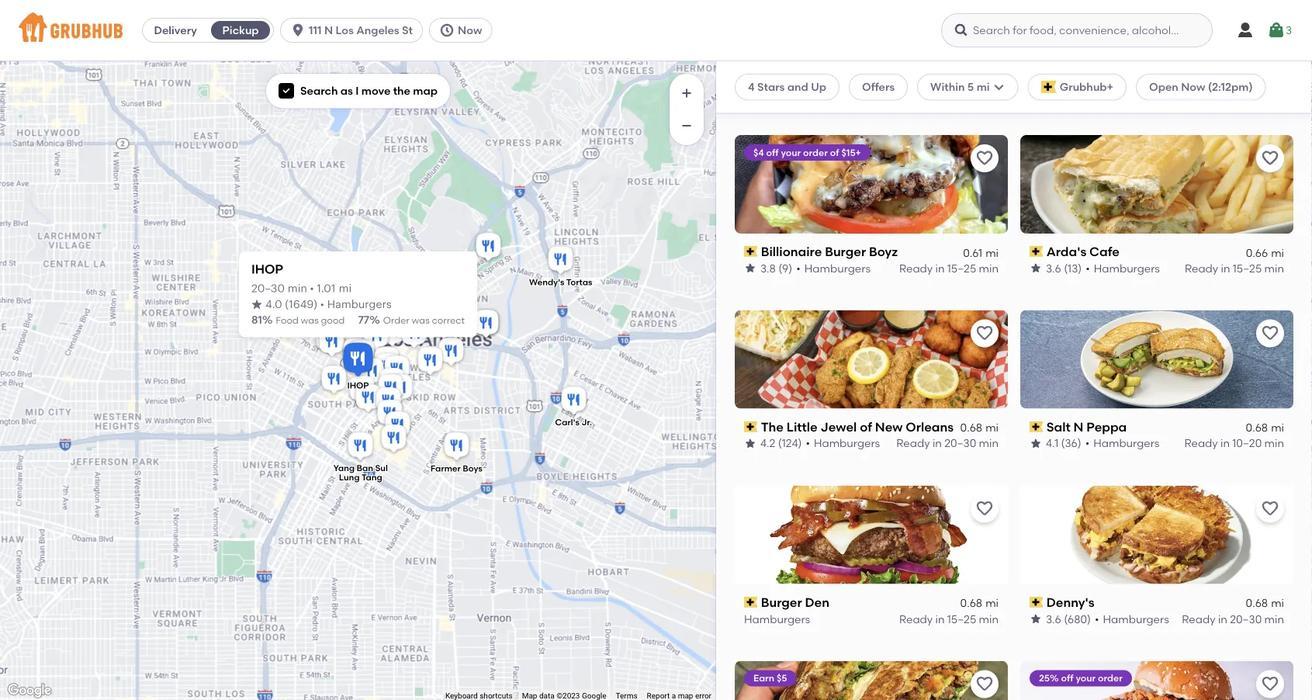 Task type: describe. For each thing, give the bounding box(es) containing it.
in for burger den
[[936, 612, 945, 625]]

min inside ihop 20–30 min • 1.01 mi
[[288, 283, 307, 294]]

jr.
[[582, 417, 592, 428]]

earn
[[754, 672, 775, 684]]

checkout
[[998, 564, 1050, 577]]

carl's jr.
[[555, 417, 592, 428]]

wendy's tortas
[[529, 277, 592, 287]]

ready for d-town burger bar
[[899, 86, 933, 99]]

0.61
[[963, 246, 983, 259]]

anna's fish market dtla image
[[347, 338, 378, 372]]

hamburgers inside map 'region'
[[327, 299, 392, 310]]

d-
[[761, 69, 775, 84]]

0.66
[[1246, 246, 1268, 259]]

plus icon image
[[679, 85, 695, 101]]

4.1 for salt n peppa
[[1046, 437, 1059, 450]]

mi for the little jewel of new orleans
[[986, 421, 999, 434]]

sul
[[375, 463, 388, 473]]

• hamburgers right (680)
[[1095, 612, 1169, 625]]

wendy's
[[529, 277, 565, 287]]

in for denny's
[[1218, 612, 1228, 625]]

0.68 mi for denny's
[[1246, 596, 1284, 609]]

sushi gala image
[[436, 335, 467, 369]]

good
[[321, 315, 345, 326]]

$5
[[777, 672, 787, 684]]

0.60 mi for the kroft
[[1246, 70, 1284, 84]]

tropical deli food truck image
[[415, 345, 446, 379]]

denny's image
[[471, 307, 502, 341]]

burger den image
[[471, 307, 502, 341]]

77
[[358, 313, 370, 327]]

min for d-town burger bar
[[979, 86, 999, 99]]

1.01
[[317, 283, 336, 294]]

4.1 for d-town burger bar
[[761, 86, 773, 99]]

mi for salt n peppa
[[1271, 421, 1284, 434]]

grubhub+
[[1060, 80, 1114, 94]]

0.68 mi for burger den
[[960, 596, 999, 609]]

yang ban sul lung tang image
[[345, 430, 376, 464]]

ready for denny's
[[1182, 612, 1216, 625]]

0.68 mi for the little jewel of new orleans
[[960, 421, 999, 434]]

2 vertical spatial burger
[[761, 595, 802, 610]]

tang
[[362, 472, 382, 483]]

main navigation navigation
[[0, 0, 1312, 61]]

subscription pass image for the
[[1030, 71, 1044, 82]]

ready for the kroft
[[1185, 86, 1218, 99]]

vegan hooligans logo image
[[735, 661, 1008, 700]]

hamburgers down the kroft in the right of the page
[[1030, 86, 1096, 99]]

wendy's tortas image
[[545, 244, 576, 278]]

in for d-town burger bar
[[935, 86, 944, 99]]

mi for denny's
[[1271, 596, 1284, 609]]

(154)
[[776, 86, 800, 99]]

ihop image
[[340, 340, 377, 381]]

little
[[787, 419, 818, 434]]

svg image inside now button
[[439, 23, 455, 38]]

mi for billionaire burger boyz
[[986, 246, 999, 259]]

burger district image
[[373, 385, 404, 419]]

svg image right 5
[[993, 81, 1005, 93]]

0 vertical spatial burger
[[809, 69, 851, 84]]

• hamburgers for arda's
[[1086, 261, 1160, 275]]

4.2
[[761, 437, 776, 450]]

within
[[931, 80, 965, 94]]

Search for food, convenience, alcohol... search field
[[941, 13, 1213, 47]]

master burger image
[[353, 382, 384, 416]]

earn $5
[[754, 672, 787, 684]]

ready in 15–25 min for burger den
[[899, 612, 999, 625]]

3.8 (9)
[[761, 261, 793, 275]]

proceed to checkout button
[[889, 556, 1097, 584]]

rating image
[[251, 299, 262, 309]]

open
[[1149, 80, 1179, 94]]

search as i move the map
[[300, 84, 438, 97]]

81
[[251, 313, 262, 327]]

• for billionaire burger boyz
[[796, 261, 801, 275]]

77 % order was correct
[[358, 313, 465, 327]]

cafe
[[1090, 244, 1120, 259]]

subscription pass image for arda's cafe
[[1030, 246, 1044, 257]]

arda's cafe
[[1047, 244, 1120, 259]]

i
[[356, 84, 359, 97]]

hamburgers for arda's cafe
[[1094, 261, 1160, 275]]

search
[[300, 84, 338, 97]]

save this restaurant image for burger den
[[976, 499, 994, 518]]

1 horizontal spatial now
[[1181, 80, 1206, 94]]

3
[[1286, 24, 1292, 37]]

boyz
[[869, 244, 898, 259]]

boys
[[463, 463, 483, 474]]

your for $4
[[781, 146, 801, 158]]

0 horizontal spatial of
[[830, 146, 839, 158]]

carl's
[[555, 417, 580, 428]]

10–20 for salt n peppa
[[1233, 437, 1262, 450]]

svg image left search
[[282, 86, 291, 96]]

the little jewel of new orleans logo image
[[735, 310, 1008, 409]]

111 n los angeles st
[[309, 24, 413, 37]]

min for the little jewel of new orleans
[[979, 437, 999, 450]]

pickup button
[[208, 18, 273, 43]]

ready for the little jewel of new orleans
[[897, 437, 930, 450]]

3.8
[[761, 261, 776, 275]]

10–20 for d-town burger bar
[[947, 86, 977, 99]]

in for billionaire burger boyz
[[936, 261, 945, 275]]

jewel
[[821, 419, 857, 434]]

hill street bar & restaurant image
[[399, 317, 430, 352]]

ale's restaurant image
[[378, 422, 409, 456]]

order for $4 off your order of $15+
[[803, 146, 828, 158]]

• for d-town burger bar
[[804, 86, 808, 99]]

$4 off your order of $15+
[[754, 146, 861, 158]]

svg image for 111 n los angeles st
[[290, 23, 306, 38]]

salt
[[1047, 419, 1071, 434]]

farmer
[[431, 463, 461, 474]]

lung
[[339, 472, 360, 483]]

the vegan joint image
[[382, 409, 413, 443]]

smashburger image
[[319, 363, 350, 397]]

arda's
[[1047, 244, 1087, 259]]

• for arda's cafe
[[1086, 261, 1090, 275]]

mi for d-town burger bar
[[986, 70, 999, 84]]

angeles
[[356, 24, 399, 37]]

ready in 20–30 min for denny's
[[1182, 612, 1284, 625]]

• hamburgers for the
[[806, 437, 880, 450]]

proceed to checkout
[[937, 564, 1050, 577]]

and
[[788, 80, 809, 94]]

kroft
[[1072, 69, 1103, 84]]

min for arda's cafe
[[1265, 261, 1284, 275]]

0.60 for d-town burger bar
[[960, 70, 983, 84]]

$4
[[754, 146, 764, 158]]

peppa
[[1087, 419, 1127, 434]]

shake shack image
[[377, 316, 408, 350]]

star icon image for billionaire
[[744, 262, 757, 274]]

bar
[[854, 69, 875, 84]]

4.0
[[265, 299, 282, 310]]

81 % food was good
[[251, 313, 345, 327]]

min for denny's
[[1265, 612, 1284, 625]]

salt n peppa image
[[372, 351, 403, 385]]

3.6 (13)
[[1046, 261, 1082, 275]]

habibi bites image
[[313, 323, 344, 357]]

hamburgers for billionaire burger boyz
[[805, 261, 871, 275]]

order for 25% off your order
[[1098, 672, 1123, 684]]

subscription pass image for billionaire
[[744, 246, 758, 257]]

arda's cafe logo image
[[1021, 135, 1294, 233]]

in for arda's cafe
[[1221, 261, 1230, 275]]

ready for salt n peppa
[[1185, 437, 1218, 450]]

(2:12pm)
[[1208, 80, 1253, 94]]

15–25 for billionaire burger boyz
[[947, 261, 977, 275]]

4 stars and up
[[748, 80, 827, 94]]

now inside button
[[458, 24, 482, 37]]

save this restaurant image for arda's cafe
[[1261, 149, 1280, 167]]

ready for arda's cafe
[[1185, 261, 1219, 275]]

0.61 mi
[[963, 246, 999, 259]]

min for billionaire burger boyz
[[979, 261, 999, 275]]

• hamburgers for salt
[[1085, 437, 1160, 450]]

• hamburgers for billionaire
[[796, 261, 871, 275]]

offers
[[862, 80, 895, 94]]

111 n los angeles st button
[[280, 18, 429, 43]]

as
[[341, 84, 353, 97]]

subscription pass image for burger den
[[744, 597, 758, 608]]

20–30 for denny's
[[1230, 612, 1262, 625]]

3.6 (680)
[[1046, 612, 1091, 625]]

the
[[393, 84, 411, 97]]

% for 77
[[370, 313, 380, 327]]

(36)
[[1061, 437, 1082, 450]]

4.0 ( 1649 )
[[265, 299, 317, 310]]



Task type: vqa. For each thing, say whether or not it's contained in the screenshot.


Task type: locate. For each thing, give the bounding box(es) containing it.
mi for burger den
[[986, 596, 999, 609]]

(
[[285, 299, 289, 310]]

mi inside ihop 20–30 min • 1.01 mi
[[339, 283, 352, 294]]

ihop
[[251, 262, 283, 277]]

1 horizontal spatial %
[[370, 313, 380, 327]]

dollis - breakfast restaurant image
[[316, 326, 347, 360]]

star icon image for salt
[[1030, 437, 1042, 450]]

1 vertical spatial 4.1
[[1046, 437, 1059, 450]]

burger right and
[[809, 69, 851, 84]]

•
[[804, 86, 808, 99], [796, 261, 801, 275], [1086, 261, 1090, 275], [310, 283, 314, 294], [320, 299, 324, 310], [806, 437, 810, 450], [1085, 437, 1090, 450], [1095, 612, 1099, 625]]

n right 111
[[324, 24, 333, 37]]

1 vertical spatial burger
[[825, 244, 866, 259]]

4.1 (154)
[[761, 86, 800, 99]]

• left up
[[804, 86, 808, 99]]

save this restaurant image
[[976, 324, 994, 343], [1261, 324, 1280, 343], [976, 675, 994, 693], [1261, 675, 1280, 693]]

1 horizontal spatial 0.60 mi
[[1246, 70, 1284, 84]]

% for 81
[[262, 313, 273, 327]]

2 0.60 mi from the left
[[1246, 70, 1284, 84]]

was right order
[[412, 315, 430, 326]]

google image
[[4, 681, 55, 700]]

min for salt n peppa
[[1265, 437, 1284, 450]]

% left order
[[370, 313, 380, 327]]

0.60
[[960, 70, 983, 84], [1246, 70, 1268, 84]]

n
[[324, 24, 333, 37], [1074, 419, 1084, 434]]

in for the little jewel of new orleans
[[933, 437, 942, 450]]

• right (36)
[[1085, 437, 1090, 450]]

the for the kroft
[[1047, 69, 1069, 84]]

off right the 25%
[[1061, 672, 1074, 684]]

denny's logo image
[[1021, 485, 1294, 584]]

hamburgers down the burger den
[[744, 612, 810, 625]]

• hamburgers down "billionaire burger boyz"
[[796, 261, 871, 275]]

subscription pass image left the kroft in the right of the page
[[1030, 71, 1044, 82]]

(9)
[[779, 261, 793, 275]]

1 vertical spatial 3.6
[[1046, 612, 1062, 625]]

ready for burger den
[[899, 612, 933, 625]]

n inside button
[[324, 24, 333, 37]]

your for 25%
[[1076, 672, 1096, 684]]

svg image right st
[[439, 23, 455, 38]]

0 vertical spatial the
[[1047, 69, 1069, 84]]

0 horizontal spatial was
[[301, 315, 319, 326]]

hamburgers for d-town burger bar
[[812, 86, 878, 99]]

hamburgers down cafe
[[1094, 261, 1160, 275]]

2 vertical spatial subscription pass image
[[744, 597, 758, 608]]

0 vertical spatial now
[[458, 24, 482, 37]]

cargo snack shack image
[[473, 230, 504, 265]]

1 was from the left
[[301, 315, 319, 326]]

the for the little jewel of new orleans
[[761, 419, 784, 434]]

1 horizontal spatial 20–30
[[945, 437, 977, 450]]

4.1 (36)
[[1046, 437, 1082, 450]]

svg image
[[1236, 21, 1255, 40], [1267, 21, 1286, 40], [290, 23, 306, 38]]

20–30 for the little jewel of new orleans
[[945, 437, 977, 450]]

2 3.6 from the top
[[1046, 612, 1062, 625]]

mi for arda's cafe
[[1271, 246, 1284, 259]]

wild living foods image
[[375, 372, 406, 406]]

$15+
[[842, 146, 861, 158]]

0.68 for the little jewel of new orleans
[[960, 421, 983, 434]]

3.6 for arda's cafe
[[1046, 261, 1062, 275]]

15–25 down 0.61 in the right top of the page
[[947, 261, 977, 275]]

%
[[262, 313, 273, 327], [370, 313, 380, 327]]

1 % from the left
[[262, 313, 273, 327]]

1 horizontal spatial off
[[1061, 672, 1074, 684]]

4.1 right '4'
[[761, 86, 773, 99]]

hamburgers
[[812, 86, 878, 99], [1030, 86, 1096, 99], [805, 261, 871, 275], [1094, 261, 1160, 275], [327, 299, 392, 310], [814, 437, 880, 450], [1094, 437, 1160, 450], [744, 612, 810, 625], [1103, 612, 1169, 625]]

of left $15+
[[830, 146, 839, 158]]

now right st
[[458, 24, 482, 37]]

burger den logo image
[[735, 485, 1008, 584]]

el charro restaurant image
[[301, 293, 332, 327]]

• for denny's
[[1095, 612, 1099, 625]]

map
[[413, 84, 438, 97]]

0.60 for the kroft
[[1246, 70, 1268, 84]]

los
[[336, 24, 354, 37]]

0 vertical spatial of
[[830, 146, 839, 158]]

• hamburgers for d-
[[804, 86, 878, 99]]

star icon image left 3.6 (13)
[[1030, 262, 1042, 274]]

0.66 mi
[[1246, 246, 1284, 259]]

burgershop image
[[377, 366, 408, 400]]

hamburgers for salt n peppa
[[1094, 437, 1160, 450]]

• hamburgers inside map 'region'
[[320, 299, 392, 310]]

off for 25%
[[1061, 672, 1074, 684]]

burger left den
[[761, 595, 802, 610]]

subscription pass image left salt
[[1030, 421, 1044, 432]]

1 horizontal spatial your
[[1076, 672, 1096, 684]]

orleans
[[906, 419, 954, 434]]

yang
[[334, 463, 355, 473]]

ready in 10–20 min for salt n peppa
[[1185, 437, 1284, 450]]

star icon image left 3.8
[[744, 262, 757, 274]]

subscription pass image for the little jewel of new orleans
[[744, 421, 758, 432]]

open now (2:12pm)
[[1149, 80, 1253, 94]]

the left the kroft
[[1047, 69, 1069, 84]]

10–20
[[947, 86, 977, 99], [1233, 86, 1262, 99], [1233, 437, 1262, 450]]

subscription pass image left arda's
[[1030, 246, 1044, 257]]

off for $4
[[766, 146, 779, 158]]

min for the kroft
[[1265, 86, 1284, 99]]

food
[[276, 315, 299, 326]]

svg image for 3
[[1267, 21, 1286, 40]]

was down )
[[301, 315, 319, 326]]

ready in 15–25 min for billionaire burger boyz
[[899, 261, 999, 275]]

the little jewel of new orleans image
[[442, 277, 473, 311]]

bonaventure brewing co. image
[[360, 320, 392, 354]]

your right $4
[[781, 146, 801, 158]]

your right the 25%
[[1076, 672, 1096, 684]]

d-town burger bar
[[761, 69, 875, 84]]

carl's jr. image
[[558, 384, 589, 418]]

subscription pass image
[[1030, 246, 1044, 257], [744, 421, 758, 432], [744, 597, 758, 608]]

billionaire burger boyz
[[761, 244, 898, 259]]

in for the kroft
[[1221, 86, 1230, 99]]

burgershop logo image
[[1021, 661, 1294, 700]]

0 horizontal spatial the
[[761, 419, 784, 434]]

15–25 for burger den
[[947, 612, 977, 625]]

star icon image for d-
[[744, 87, 757, 99]]

(680)
[[1064, 612, 1091, 625]]

2 % from the left
[[370, 313, 380, 327]]

25% off your order
[[1039, 672, 1123, 684]]

)
[[314, 299, 317, 310]]

hamburgers down the bar
[[812, 86, 878, 99]]

0.68 for salt n peppa
[[1246, 421, 1268, 434]]

1 horizontal spatial ready in 20–30 min
[[1182, 612, 1284, 625]]

arda's cafe image
[[371, 345, 402, 379]]

farmer boys image
[[441, 430, 472, 464]]

your
[[781, 146, 801, 158], [1076, 672, 1096, 684]]

of left new
[[860, 419, 872, 434]]

• right (680)
[[1095, 612, 1099, 625]]

ready in 10–20 min for d-town burger bar
[[899, 86, 999, 99]]

4
[[748, 80, 755, 94]]

vegan hooligans image
[[385, 372, 416, 406]]

0 horizontal spatial 0.60
[[960, 70, 983, 84]]

0.60 mi for d-town burger bar
[[960, 70, 999, 84]]

% down 4.0
[[262, 313, 273, 327]]

svg image inside the 3 button
[[1267, 21, 1286, 40]]

• for the little jewel of new orleans
[[806, 437, 810, 450]]

• down little
[[806, 437, 810, 450]]

1 vertical spatial off
[[1061, 672, 1074, 684]]

3.6 for denny's
[[1046, 612, 1062, 625]]

0 horizontal spatial %
[[262, 313, 273, 327]]

0 vertical spatial n
[[324, 24, 333, 37]]

hamburgers for denny's
[[1103, 612, 1169, 625]]

ready
[[899, 86, 933, 99], [1185, 86, 1218, 99], [899, 261, 933, 275], [1185, 261, 1219, 275], [897, 437, 930, 450], [1185, 437, 1218, 450], [899, 612, 933, 625], [1182, 612, 1216, 625]]

billionaire burger boyz logo image
[[735, 135, 1008, 233]]

hamburgers up 77
[[327, 299, 392, 310]]

0 horizontal spatial 4.1
[[761, 86, 773, 99]]

4.2 (124)
[[761, 437, 802, 450]]

subscription pass image left little
[[744, 421, 758, 432]]

3 button
[[1267, 16, 1292, 44]]

svg image up the within 5 mi
[[954, 23, 969, 38]]

1 horizontal spatial svg image
[[1236, 21, 1255, 40]]

town
[[775, 69, 806, 84]]

• hamburgers up 77
[[320, 299, 392, 310]]

0.60 mi down the 3 button on the right top of the page
[[1246, 70, 1284, 84]]

the up 4.2
[[761, 419, 784, 434]]

• hamburgers down the peppa
[[1085, 437, 1160, 450]]

1 0.60 from the left
[[960, 70, 983, 84]]

burger left boyz
[[825, 244, 866, 259]]

4.1
[[761, 86, 773, 99], [1046, 437, 1059, 450]]

star icon image for the
[[744, 437, 757, 450]]

stars
[[757, 80, 785, 94]]

hamburgers down the jewel
[[814, 437, 880, 450]]

grubhub plus flag logo image
[[1041, 81, 1057, 93]]

3.6 down denny's
[[1046, 612, 1062, 625]]

• hamburgers down d-town burger bar
[[804, 86, 878, 99]]

was inside 81 % food was good
[[301, 315, 319, 326]]

• left 1.01
[[310, 283, 314, 294]]

delivery
[[154, 24, 197, 37]]

svg image inside 111 n los angeles st button
[[290, 23, 306, 38]]

star icon image left 3.6 (680)
[[1030, 613, 1042, 625]]

• right )
[[320, 299, 324, 310]]

0 vertical spatial subscription pass image
[[1030, 246, 1044, 257]]

burger
[[809, 69, 851, 84], [825, 244, 866, 259], [761, 595, 802, 610]]

• right (13)
[[1086, 261, 1090, 275]]

subscription pass image left denny's
[[1030, 597, 1044, 608]]

• right (9)
[[796, 261, 801, 275]]

delivery button
[[143, 18, 208, 43]]

ready in 10–20 min for the kroft
[[1185, 86, 1284, 99]]

vurger guyz image
[[356, 355, 387, 390]]

n for salt
[[1074, 419, 1084, 434]]

0 horizontal spatial order
[[803, 146, 828, 158]]

0 vertical spatial 4.1
[[761, 86, 773, 99]]

the kroft
[[1047, 69, 1103, 84]]

ready in 15–25 min
[[899, 261, 999, 275], [1185, 261, 1284, 275], [899, 612, 999, 625]]

hamburgers for the little jewel of new orleans
[[814, 437, 880, 450]]

0.68 for denny's
[[1246, 596, 1268, 609]]

minus icon image
[[679, 118, 695, 133]]

1 0.60 mi from the left
[[960, 70, 999, 84]]

min for burger den
[[979, 612, 999, 625]]

0 horizontal spatial n
[[324, 24, 333, 37]]

3.6
[[1046, 261, 1062, 275], [1046, 612, 1062, 625]]

den
[[805, 595, 830, 610]]

salt n peppa logo image
[[1021, 310, 1294, 409]]

within 5 mi
[[931, 80, 990, 94]]

was inside 77 % order was correct
[[412, 315, 430, 326]]

n up (36)
[[1074, 419, 1084, 434]]

hamburgers down the peppa
[[1094, 437, 1160, 450]]

2 was from the left
[[412, 315, 430, 326]]

15–25 down proceed
[[947, 612, 977, 625]]

1 vertical spatial 20–30
[[945, 437, 977, 450]]

move
[[361, 84, 391, 97]]

now button
[[429, 18, 498, 43]]

shayan express image
[[374, 397, 406, 432]]

order
[[383, 315, 410, 326]]

• hamburgers down cafe
[[1086, 261, 1160, 275]]

off right $4
[[766, 146, 779, 158]]

0 vertical spatial off
[[766, 146, 779, 158]]

• hamburgers
[[804, 86, 878, 99], [796, 261, 871, 275], [1086, 261, 1160, 275], [320, 299, 392, 310], [806, 437, 880, 450], [1085, 437, 1160, 450], [1095, 612, 1169, 625]]

hamburgers right (680)
[[1103, 612, 1169, 625]]

bossa nova image
[[347, 373, 378, 407]]

star icon image left "stars"
[[744, 87, 757, 99]]

4.1 down salt
[[1046, 437, 1059, 450]]

0.68 mi for salt n peppa
[[1246, 421, 1284, 434]]

1 vertical spatial of
[[860, 419, 872, 434]]

1 vertical spatial subscription pass image
[[744, 421, 758, 432]]

save this restaurant image
[[976, 149, 994, 167], [1261, 149, 1280, 167], [976, 499, 994, 518], [1261, 499, 1280, 518]]

tortas
[[566, 277, 592, 287]]

star icon image left 4.1 (36)
[[1030, 437, 1042, 450]]

0.68 for burger den
[[960, 596, 983, 609]]

1 vertical spatial order
[[1098, 672, 1123, 684]]

(124)
[[778, 437, 802, 450]]

20–30 inside ihop 20–30 min • 1.01 mi
[[251, 283, 285, 294]]

was for 81
[[301, 315, 319, 326]]

3.6 left (13)
[[1046, 261, 1062, 275]]

0.60 mi left grubhub plus flag logo
[[960, 70, 999, 84]]

0 vertical spatial your
[[781, 146, 801, 158]]

hamburgers down "billionaire burger boyz"
[[805, 261, 871, 275]]

0.60 mi
[[960, 70, 999, 84], [1246, 70, 1284, 84]]

denny's
[[1047, 595, 1095, 610]]

2 0.60 from the left
[[1246, 70, 1268, 84]]

1 vertical spatial now
[[1181, 80, 1206, 94]]

star icon image
[[744, 87, 757, 99], [744, 262, 757, 274], [1030, 262, 1042, 274], [744, 437, 757, 450], [1030, 437, 1042, 450], [1030, 613, 1042, 625]]

to
[[984, 564, 995, 577]]

0 horizontal spatial now
[[458, 24, 482, 37]]

0.68
[[960, 421, 983, 434], [1246, 421, 1268, 434], [960, 596, 983, 609], [1246, 596, 1268, 609]]

correct
[[432, 315, 465, 326]]

save this restaurant image for denny's
[[1261, 499, 1280, 518]]

was for 77
[[412, 315, 430, 326]]

gus's drive-in image
[[310, 273, 341, 307]]

n for 111
[[324, 24, 333, 37]]

subscription pass image left the burger den
[[744, 597, 758, 608]]

2 vertical spatial 20–30
[[1230, 612, 1262, 625]]

1 horizontal spatial was
[[412, 315, 430, 326]]

• for salt n peppa
[[1085, 437, 1090, 450]]

was
[[301, 315, 319, 326], [412, 315, 430, 326]]

save this restaurant button
[[971, 144, 999, 172], [1256, 144, 1284, 172], [971, 319, 999, 347], [1256, 319, 1284, 347], [971, 495, 999, 523], [1256, 495, 1284, 523], [971, 670, 999, 698], [1256, 670, 1284, 698]]

svg image
[[439, 23, 455, 38], [954, 23, 969, 38], [993, 81, 1005, 93], [282, 86, 291, 96]]

2 horizontal spatial svg image
[[1267, 21, 1286, 40]]

0 vertical spatial 3.6
[[1046, 261, 1062, 275]]

• hamburgers down the jewel
[[806, 437, 880, 450]]

1 3.6 from the top
[[1046, 261, 1062, 275]]

ready in 15–25 min down 0.66
[[1185, 261, 1284, 275]]

in
[[935, 86, 944, 99], [1221, 86, 1230, 99], [936, 261, 945, 275], [1221, 261, 1230, 275], [933, 437, 942, 450], [1221, 437, 1230, 450], [936, 612, 945, 625], [1218, 612, 1228, 625]]

in for salt n peppa
[[1221, 437, 1230, 450]]

0 horizontal spatial ready in 20–30 min
[[897, 437, 999, 450]]

25%
[[1039, 672, 1059, 684]]

5
[[968, 80, 974, 94]]

proceed
[[937, 564, 982, 577]]

new
[[875, 419, 903, 434]]

1 horizontal spatial n
[[1074, 419, 1084, 434]]

map region
[[0, 0, 770, 700]]

1 horizontal spatial 4.1
[[1046, 437, 1059, 450]]

mi for the kroft
[[1271, 70, 1284, 84]]

1 vertical spatial ready in 20–30 min
[[1182, 612, 1284, 625]]

10–20 for the kroft
[[1233, 86, 1262, 99]]

1649
[[289, 299, 314, 310]]

15–25 for arda's cafe
[[1233, 261, 1262, 275]]

now
[[458, 24, 482, 37], [1181, 80, 1206, 94]]

1 vertical spatial your
[[1076, 672, 1096, 684]]

d-town burger bar image
[[381, 353, 412, 387]]

star icon image left 4.2
[[744, 437, 757, 450]]

up
[[811, 80, 827, 94]]

0 horizontal spatial svg image
[[290, 23, 306, 38]]

1 horizontal spatial of
[[860, 419, 872, 434]]

star icon image for arda's
[[1030, 262, 1042, 274]]

15–25 down 0.66
[[1233, 261, 1262, 275]]

1 horizontal spatial order
[[1098, 672, 1123, 684]]

order right the 25%
[[1098, 672, 1123, 684]]

the melt - 7th & figueroa, la image
[[340, 336, 371, 370]]

0 horizontal spatial 0.60 mi
[[960, 70, 999, 84]]

0 horizontal spatial your
[[781, 146, 801, 158]]

subscription pass image left billionaire
[[744, 246, 758, 257]]

the little jewel of new orleans
[[761, 419, 954, 434]]

2 horizontal spatial 20–30
[[1230, 612, 1262, 625]]

0 vertical spatial order
[[803, 146, 828, 158]]

1 horizontal spatial 0.60
[[1246, 70, 1268, 84]]

now right open
[[1181, 80, 1206, 94]]

billionaire
[[761, 244, 822, 259]]

ready in 15–25 min down proceed
[[899, 612, 999, 625]]

1 vertical spatial the
[[761, 419, 784, 434]]

ready in 15–25 min down 0.61 in the right top of the page
[[899, 261, 999, 275]]

1 vertical spatial n
[[1074, 419, 1084, 434]]

1 horizontal spatial the
[[1047, 69, 1069, 84]]

• inside ihop 20–30 min • 1.01 mi
[[310, 283, 314, 294]]

subscription pass image left the d-
[[744, 71, 758, 82]]

subscription pass image
[[744, 71, 758, 82], [1030, 71, 1044, 82], [744, 246, 758, 257], [1030, 421, 1044, 432], [1030, 597, 1044, 608]]

order left $15+
[[803, 146, 828, 158]]

ready for billionaire burger boyz
[[899, 261, 933, 275]]

0 horizontal spatial 20–30
[[251, 283, 285, 294]]

farmer boys
[[431, 463, 483, 474]]

ready in 15–25 min for arda's cafe
[[1185, 261, 1284, 275]]

pickup
[[222, 24, 259, 37]]

0 vertical spatial ready in 20–30 min
[[897, 437, 999, 450]]

yang ban sul lung tang
[[334, 463, 388, 483]]

subscription pass image for salt
[[1030, 421, 1044, 432]]

0 vertical spatial 20–30
[[251, 283, 285, 294]]

subscription pass image for d-
[[744, 71, 758, 82]]

0 horizontal spatial off
[[766, 146, 779, 158]]



